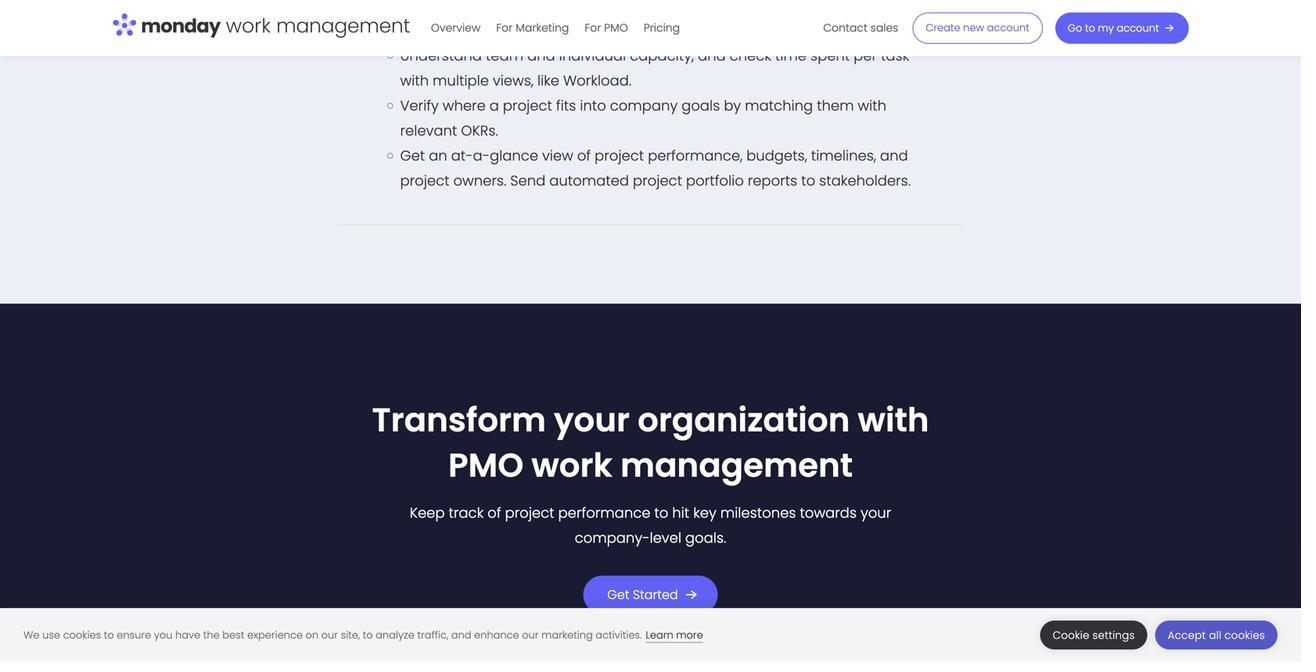 Task type: locate. For each thing, give the bounding box(es) containing it.
1 horizontal spatial account
[[1117, 21, 1159, 35]]

get inside button
[[607, 587, 630, 604]]

to right go
[[1085, 21, 1095, 35]]

get inside monday pmo work management is fully-equipped to help you manage your most essential project portfolio data without friction: understand team and individual capacity, and check time spent per task with multiple views, like workload. verify where a project fits into company goals by matching them with relevant okrs. get an at-a-glance view of project performance, budgets, timelines, and project owners. send automated project portfolio reports to stakeholders.
[[400, 146, 425, 166]]

1 vertical spatial work
[[532, 443, 613, 489]]

dialog
[[0, 609, 1301, 663]]

project up team
[[474, 21, 523, 41]]

pricing
[[644, 20, 680, 36]]

verify
[[400, 96, 439, 116]]

to right reports
[[801, 171, 816, 191]]

to left ensure
[[104, 629, 114, 643]]

team
[[486, 46, 524, 66]]

management up marketing
[[503, 0, 601, 16]]

accept all cookies button
[[1156, 621, 1278, 650]]

overview
[[431, 20, 481, 36]]

pmo inside the main element
[[604, 20, 628, 36]]

to inside button
[[1085, 21, 1095, 35]]

pmo inside monday pmo work management is fully-equipped to help you manage your most essential project portfolio data without friction: understand team and individual capacity, and check time spent per task with multiple views, like workload. verify where a project fits into company goals by matching them with relevant okrs. get an at-a-glance view of project performance, budgets, timelines, and project owners. send automated project portfolio reports to stakeholders.
[[432, 0, 463, 16]]

key
[[693, 504, 717, 524]]

of up automated
[[577, 146, 591, 166]]

fully-
[[619, 0, 654, 16]]

cookies right use
[[63, 629, 101, 643]]

of right the track
[[488, 504, 501, 524]]

you
[[777, 0, 803, 16], [154, 629, 173, 643]]

individual
[[559, 46, 626, 66]]

at-
[[451, 146, 473, 166]]

create new account button
[[913, 13, 1043, 44]]

0 vertical spatial your
[[871, 0, 902, 16]]

for up team
[[496, 20, 513, 36]]

1 for from the left
[[496, 20, 513, 36]]

to
[[725, 0, 739, 16], [1085, 21, 1095, 35], [801, 171, 816, 191], [655, 504, 669, 524], [104, 629, 114, 643], [363, 629, 373, 643]]

2 vertical spatial with
[[858, 398, 929, 444]]

0 vertical spatial get
[[400, 146, 425, 166]]

1 horizontal spatial work
[[532, 443, 613, 489]]

1 horizontal spatial get
[[607, 587, 630, 604]]

to left help
[[725, 0, 739, 16]]

equipped
[[654, 0, 721, 16]]

1 our from the left
[[321, 629, 338, 643]]

main element
[[423, 0, 1189, 56]]

of inside the keep track of project performance to hit key milestones towards your company-level goals.
[[488, 504, 501, 524]]

all
[[1209, 629, 1222, 643]]

pmo up the track
[[448, 443, 524, 489]]

account right new
[[987, 21, 1030, 35]]

our right enhance at bottom left
[[522, 629, 539, 643]]

cookies inside accept all cookies button
[[1225, 629, 1265, 643]]

goals.
[[685, 529, 726, 549]]

create
[[926, 21, 961, 35]]

work inside monday pmo work management is fully-equipped to help you manage your most essential project portfolio data without friction: understand team and individual capacity, and check time spent per task with multiple views, like workload. verify where a project fits into company goals by matching them with relevant okrs. get an at-a-glance view of project performance, budgets, timelines, and project owners. send automated project portfolio reports to stakeholders.
[[467, 0, 499, 16]]

your
[[871, 0, 902, 16], [554, 398, 630, 444], [861, 504, 892, 524]]

you inside monday pmo work management is fully-equipped to help you manage your most essential project portfolio data without friction: understand team and individual capacity, and check time spent per task with multiple views, like workload. verify where a project fits into company goals by matching them with relevant okrs. get an at-a-glance view of project performance, budgets, timelines, and project owners. send automated project portfolio reports to stakeholders.
[[777, 0, 803, 16]]

cookies
[[63, 629, 101, 643], [1225, 629, 1265, 643]]

for marketing
[[496, 20, 569, 36]]

portfolio up individual
[[527, 21, 585, 41]]

0 horizontal spatial for
[[496, 20, 513, 36]]

0 horizontal spatial our
[[321, 629, 338, 643]]

per
[[854, 46, 877, 66]]

our
[[321, 629, 338, 643], [522, 629, 539, 643]]

1 horizontal spatial you
[[777, 0, 803, 16]]

relevant
[[400, 121, 457, 141]]

owners.
[[453, 171, 507, 191]]

friction:
[[682, 21, 732, 41]]

overview link
[[423, 16, 489, 41]]

cookie settings button
[[1041, 621, 1148, 650]]

project up automated
[[595, 146, 644, 166]]

pmo up 'overview'
[[432, 0, 463, 16]]

project down views,
[[503, 96, 552, 116]]

1 horizontal spatial for
[[585, 20, 601, 36]]

pmo down is
[[604, 20, 628, 36]]

and
[[527, 46, 555, 66], [698, 46, 726, 66], [880, 146, 908, 166], [451, 629, 471, 643]]

0 horizontal spatial work
[[467, 0, 499, 16]]

1 horizontal spatial our
[[522, 629, 539, 643]]

for
[[496, 20, 513, 36], [585, 20, 601, 36]]

to left hit
[[655, 504, 669, 524]]

work up 'overview'
[[467, 0, 499, 16]]

for marketing link
[[489, 16, 577, 41]]

project
[[474, 21, 523, 41], [503, 96, 552, 116], [595, 146, 644, 166], [400, 171, 450, 191], [633, 171, 682, 191], [505, 504, 554, 524]]

site,
[[341, 629, 360, 643]]

with
[[400, 71, 429, 91], [858, 96, 887, 116], [858, 398, 929, 444]]

1 horizontal spatial cookies
[[1225, 629, 1265, 643]]

2 cookies from the left
[[1225, 629, 1265, 643]]

management inside monday pmo work management is fully-equipped to help you manage your most essential project portfolio data without friction: understand team and individual capacity, and check time spent per task with multiple views, like workload. verify where a project fits into company goals by matching them with relevant okrs. get an at-a-glance view of project performance, budgets, timelines, and project owners. send automated project portfolio reports to stakeholders.
[[503, 0, 601, 16]]

0 vertical spatial management
[[503, 0, 601, 16]]

1 horizontal spatial management
[[621, 443, 853, 489]]

get
[[400, 146, 425, 166], [607, 587, 630, 604]]

contact
[[823, 20, 868, 36]]

for inside 'link'
[[496, 20, 513, 36]]

1 cookies from the left
[[63, 629, 101, 643]]

have
[[175, 629, 201, 643]]

get started button
[[583, 577, 718, 615]]

0 horizontal spatial you
[[154, 629, 173, 643]]

transform your organization with pmo work management
[[372, 398, 929, 489]]

where
[[443, 96, 486, 116]]

1 vertical spatial pmo
[[604, 20, 628, 36]]

our right on
[[321, 629, 338, 643]]

project right the track
[[505, 504, 554, 524]]

of inside monday pmo work management is fully-equipped to help you manage your most essential project portfolio data without friction: understand team and individual capacity, and check time spent per task with multiple views, like workload. verify where a project fits into company goals by matching them with relevant okrs. get an at-a-glance view of project performance, budgets, timelines, and project owners. send automated project portfolio reports to stakeholders.
[[577, 146, 591, 166]]

reports
[[748, 171, 798, 191]]

keep track of project performance to hit key milestones towards your company-level goals.
[[410, 504, 892, 549]]

0 horizontal spatial management
[[503, 0, 601, 16]]

1 vertical spatial your
[[554, 398, 630, 444]]

enhance
[[474, 629, 519, 643]]

2 vertical spatial your
[[861, 504, 892, 524]]

region
[[369, 0, 932, 194]]

get left started
[[607, 587, 630, 604]]

0 vertical spatial of
[[577, 146, 591, 166]]

work
[[467, 0, 499, 16], [532, 443, 613, 489]]

views,
[[493, 71, 534, 91]]

region containing monday pmo work management is fully-equipped to help you manage your most essential project portfolio data without friction:
[[369, 0, 932, 194]]

1 vertical spatial management
[[621, 443, 853, 489]]

you left have
[[154, 629, 173, 643]]

marketing
[[516, 20, 569, 36]]

account right the my
[[1117, 21, 1159, 35]]

get left an
[[400, 146, 425, 166]]

workload.
[[563, 71, 632, 91]]

2 vertical spatial pmo
[[448, 443, 524, 489]]

2 for from the left
[[585, 20, 601, 36]]

account
[[987, 21, 1030, 35], [1117, 21, 1159, 35]]

for up individual
[[585, 20, 601, 36]]

0 vertical spatial portfolio
[[527, 21, 585, 41]]

0 vertical spatial you
[[777, 0, 803, 16]]

help
[[743, 0, 774, 16]]

marketing
[[542, 629, 593, 643]]

project down an
[[400, 171, 450, 191]]

1 vertical spatial portfolio
[[686, 171, 744, 191]]

cookies right all
[[1225, 629, 1265, 643]]

0 vertical spatial pmo
[[432, 0, 463, 16]]

0 horizontal spatial cookies
[[63, 629, 101, 643]]

organization
[[638, 398, 850, 444]]

0 horizontal spatial of
[[488, 504, 501, 524]]

portfolio down performance,
[[686, 171, 744, 191]]

pmo for for
[[604, 20, 628, 36]]

0 horizontal spatial account
[[987, 21, 1030, 35]]

1 vertical spatial of
[[488, 504, 501, 524]]

capacity,
[[630, 46, 694, 66]]

like
[[538, 71, 560, 91]]

account inside button
[[1117, 21, 1159, 35]]

to right "site,"
[[363, 629, 373, 643]]

1 horizontal spatial of
[[577, 146, 591, 166]]

on
[[306, 629, 319, 643]]

0 horizontal spatial get
[[400, 146, 425, 166]]

work inside transform your organization with pmo work management
[[532, 443, 613, 489]]

work up performance
[[532, 443, 613, 489]]

you right help
[[777, 0, 803, 16]]

send
[[510, 171, 546, 191]]

project inside the keep track of project performance to hit key milestones towards your company-level goals.
[[505, 504, 554, 524]]

performance
[[558, 504, 651, 524]]

the
[[203, 629, 220, 643]]

management up milestones in the right bottom of the page
[[621, 443, 853, 489]]

portfolio
[[527, 21, 585, 41], [686, 171, 744, 191]]

0 vertical spatial work
[[467, 0, 499, 16]]

cookie
[[1053, 629, 1090, 643]]

pmo
[[432, 0, 463, 16], [604, 20, 628, 36], [448, 443, 524, 489]]

for for for marketing
[[496, 20, 513, 36]]

spent
[[811, 46, 850, 66]]

data
[[589, 21, 623, 41]]

goals
[[682, 96, 720, 116]]

1 vertical spatial get
[[607, 587, 630, 604]]

budgets,
[[747, 146, 807, 166]]

1 vertical spatial you
[[154, 629, 173, 643]]

and up like
[[527, 46, 555, 66]]

0 horizontal spatial portfolio
[[527, 21, 585, 41]]



Task type: vqa. For each thing, say whether or not it's contained in the screenshot.
claim at the right top of the page
no



Task type: describe. For each thing, give the bounding box(es) containing it.
your inside transform your organization with pmo work management
[[554, 398, 630, 444]]

pmo for monday
[[432, 0, 463, 16]]

transform
[[372, 398, 546, 444]]

pmo inside transform your organization with pmo work management
[[448, 443, 524, 489]]

0 vertical spatial with
[[400, 71, 429, 91]]

with inside transform your organization with pmo work management
[[858, 398, 929, 444]]

and right 'traffic,'
[[451, 629, 471, 643]]

cookies for all
[[1225, 629, 1265, 643]]

okrs.
[[461, 121, 498, 141]]

monday pmo work management is fully-equipped to help you manage your most essential project portfolio data without friction: understand team and individual capacity, and check time spent per task with multiple views, like workload. verify where a project fits into company goals by matching them with relevant okrs. get an at-a-glance view of project performance, budgets, timelines, and project owners. send automated project portfolio reports to stakeholders.
[[369, 0, 911, 191]]

more
[[676, 629, 703, 643]]

them
[[817, 96, 854, 116]]

a
[[490, 96, 499, 116]]

stakeholders.
[[819, 171, 911, 191]]

matching
[[745, 96, 813, 116]]

automated
[[550, 171, 629, 191]]

essential
[[408, 21, 470, 41]]

new
[[963, 21, 985, 35]]

towards
[[800, 504, 857, 524]]

multiple
[[433, 71, 489, 91]]

cookies for use
[[63, 629, 101, 643]]

contact sales
[[823, 20, 899, 36]]

time
[[775, 46, 807, 66]]

check
[[730, 46, 772, 66]]

an
[[429, 146, 447, 166]]

your inside monday pmo work management is fully-equipped to help you manage your most essential project portfolio data without friction: understand team and individual capacity, and check time spent per task with multiple views, like workload. verify where a project fits into company goals by matching them with relevant okrs. get an at-a-glance view of project performance, budgets, timelines, and project owners. send automated project portfolio reports to stakeholders.
[[871, 0, 902, 16]]

for for for pmo
[[585, 20, 601, 36]]

my
[[1098, 21, 1114, 35]]

2 our from the left
[[522, 629, 539, 643]]

project down performance,
[[633, 171, 682, 191]]

most
[[369, 21, 405, 41]]

task
[[881, 46, 910, 66]]

into
[[580, 96, 606, 116]]

understand
[[400, 46, 482, 66]]

analyze
[[376, 629, 415, 643]]

learn
[[646, 629, 674, 643]]

for pmo
[[585, 20, 628, 36]]

accept
[[1168, 629, 1206, 643]]

activities.
[[596, 629, 642, 643]]

ensure
[[117, 629, 151, 643]]

monday.com work management image
[[112, 10, 411, 43]]

without
[[626, 21, 678, 41]]

we use cookies to ensure you have the best experience on our site, to analyze traffic, and enhance our marketing activities. learn more
[[23, 629, 703, 643]]

performance,
[[648, 146, 743, 166]]

timelines,
[[811, 146, 876, 166]]

fits
[[556, 96, 576, 116]]

go
[[1068, 21, 1083, 35]]

management inside transform your organization with pmo work management
[[621, 443, 853, 489]]

and up stakeholders.
[[880, 146, 908, 166]]

best
[[222, 629, 244, 643]]

dialog containing cookie settings
[[0, 609, 1301, 663]]

go to my account
[[1068, 21, 1159, 35]]

for pmo link
[[577, 16, 636, 41]]

started
[[633, 587, 678, 604]]

glance
[[490, 146, 538, 166]]

level
[[650, 529, 682, 549]]

settings
[[1093, 629, 1135, 643]]

you inside dialog
[[154, 629, 173, 643]]

view
[[542, 146, 573, 166]]

to inside the keep track of project performance to hit key milestones towards your company-level goals.
[[655, 504, 669, 524]]

1 vertical spatial with
[[858, 96, 887, 116]]

sales
[[871, 20, 899, 36]]

a-
[[473, 146, 490, 166]]

by
[[724, 96, 741, 116]]

is
[[604, 0, 615, 16]]

keep
[[410, 504, 445, 524]]

company
[[610, 96, 678, 116]]

learn more link
[[646, 629, 703, 644]]

manage
[[807, 0, 867, 16]]

contact sales link
[[816, 16, 906, 41]]

account inside button
[[987, 21, 1030, 35]]

1 horizontal spatial portfolio
[[686, 171, 744, 191]]

hit
[[672, 504, 690, 524]]

we
[[23, 629, 40, 643]]

use
[[42, 629, 60, 643]]

accept all cookies
[[1168, 629, 1265, 643]]

create new account
[[926, 21, 1030, 35]]

monday
[[369, 0, 428, 16]]

your inside the keep track of project performance to hit key milestones towards your company-level goals.
[[861, 504, 892, 524]]

experience
[[247, 629, 303, 643]]

milestones
[[721, 504, 796, 524]]

cookie settings
[[1053, 629, 1135, 643]]

track
[[449, 504, 484, 524]]

get started
[[607, 587, 678, 604]]

and down friction:
[[698, 46, 726, 66]]

go to my account button
[[1056, 13, 1189, 44]]

company-
[[575, 529, 650, 549]]



